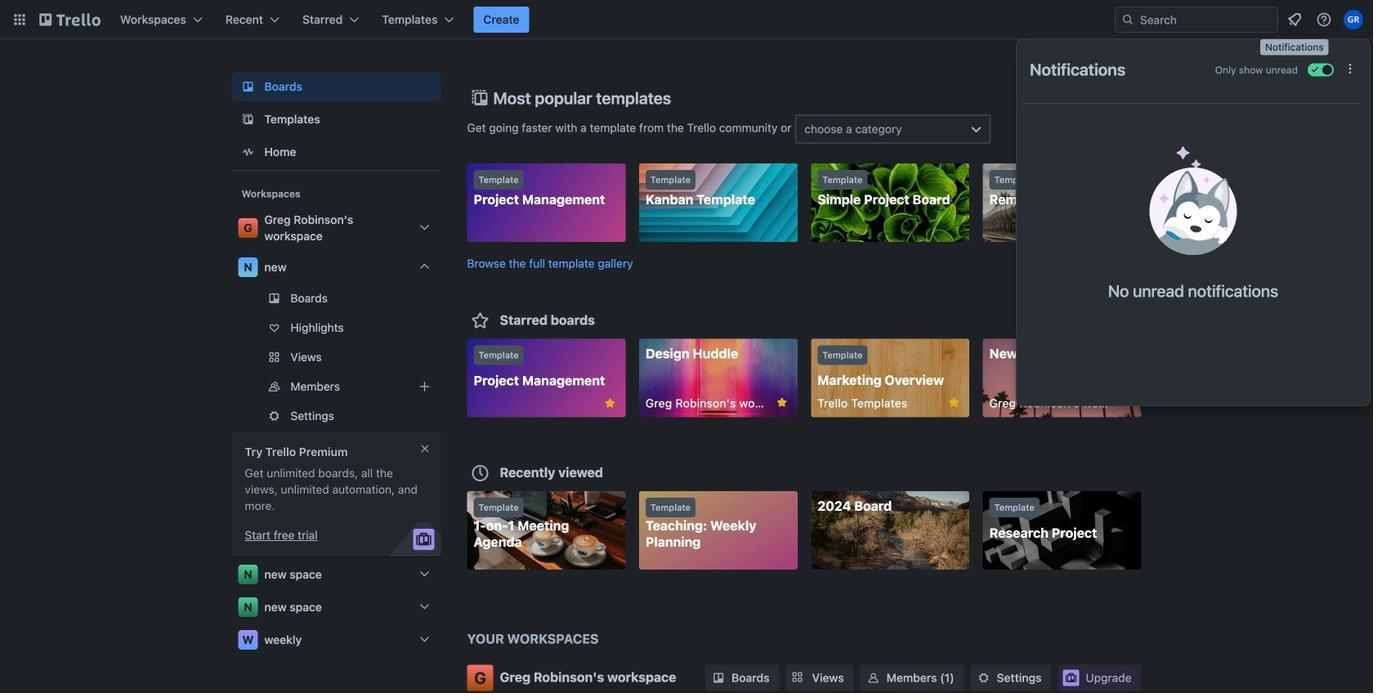 Task type: locate. For each thing, give the bounding box(es) containing it.
greg robinson (gregrobinson96) image
[[1344, 10, 1364, 29]]

click to unstar this board. it will be removed from your starred list. image
[[775, 395, 790, 410], [603, 396, 618, 411]]

home image
[[238, 142, 258, 162]]

1 sm image from the left
[[711, 670, 727, 686]]

taco image
[[1150, 146, 1238, 255]]

add image
[[415, 377, 435, 397]]

1 horizontal spatial sm image
[[976, 670, 992, 686]]

template board image
[[238, 110, 258, 129]]

tooltip
[[1261, 39, 1329, 55]]

0 horizontal spatial sm image
[[711, 670, 727, 686]]

Search field
[[1115, 7, 1279, 33]]

back to home image
[[39, 7, 101, 33]]

board image
[[238, 77, 258, 96]]

sm image
[[711, 670, 727, 686], [976, 670, 992, 686]]



Task type: describe. For each thing, give the bounding box(es) containing it.
click to unstar this board. it will be removed from your starred list. image
[[947, 395, 962, 410]]

1 horizontal spatial click to unstar this board. it will be removed from your starred list. image
[[775, 395, 790, 410]]

2 sm image from the left
[[976, 670, 992, 686]]

open information menu image
[[1316, 11, 1333, 28]]

sm image
[[866, 670, 882, 686]]

0 horizontal spatial click to unstar this board. it will be removed from your starred list. image
[[603, 396, 618, 411]]

search image
[[1122, 13, 1135, 26]]

0 notifications image
[[1285, 10, 1305, 29]]

primary element
[[0, 0, 1374, 39]]



Task type: vqa. For each thing, say whether or not it's contained in the screenshot.
Search image
yes



